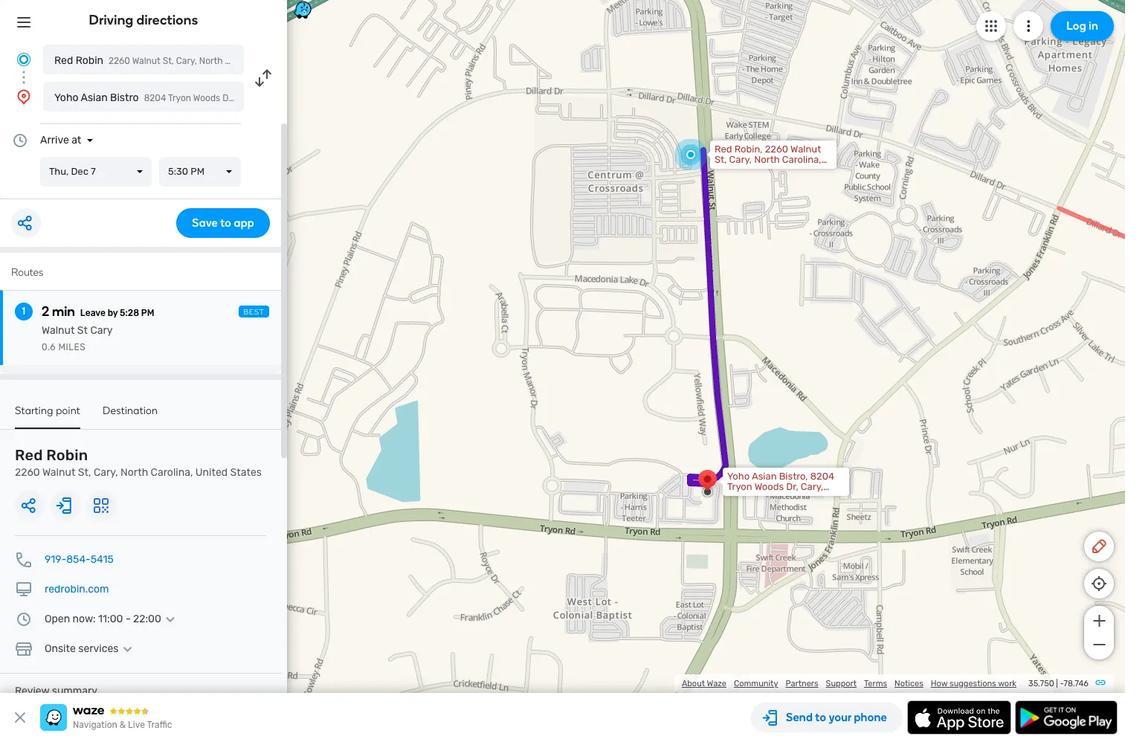 Task type: vqa. For each thing, say whether or not it's contained in the screenshot.
WITH
no



Task type: locate. For each thing, give the bounding box(es) containing it.
clock image left "arrive"
[[11, 132, 29, 149]]

redrobin.com link
[[45, 583, 109, 596]]

suggestions
[[950, 679, 996, 689]]

open now: 11:00 - 22:00
[[45, 613, 161, 625]]

2 horizontal spatial cary,
[[729, 154, 752, 165]]

clock image
[[11, 132, 29, 149], [15, 611, 33, 628]]

919-854-5415 link
[[45, 553, 114, 566]]

chevron down image
[[161, 614, 179, 625], [119, 643, 136, 655]]

st, down directions
[[163, 56, 174, 66]]

0 vertical spatial pm
[[191, 166, 205, 177]]

navigation
[[73, 720, 117, 730]]

pm right 5:28
[[141, 308, 154, 318]]

2 horizontal spatial north
[[754, 154, 780, 165]]

919-854-5415
[[45, 553, 114, 566]]

2 vertical spatial 2260
[[15, 466, 40, 479]]

united
[[263, 56, 291, 66], [715, 164, 745, 176], [195, 466, 228, 479]]

north
[[199, 56, 223, 66], [754, 154, 780, 165], [121, 466, 148, 479]]

red up yoho at the left top of the page
[[54, 54, 73, 67]]

0 vertical spatial st,
[[163, 56, 174, 66]]

red
[[54, 54, 73, 67], [715, 144, 732, 155], [15, 446, 43, 464]]

open
[[45, 613, 70, 625]]

walnut
[[132, 56, 160, 66], [791, 144, 821, 155], [42, 324, 75, 337], [42, 466, 75, 479]]

zoom out image
[[1090, 636, 1109, 654]]

11:00
[[98, 613, 123, 625]]

red robin, 2260 walnut st, cary, north carolina, united states
[[715, 144, 822, 176]]

onsite
[[45, 643, 76, 655]]

st, left robin,
[[715, 154, 727, 165]]

1 vertical spatial carolina,
[[782, 154, 822, 165]]

computer image
[[15, 581, 33, 599]]

1 vertical spatial red robin 2260 walnut st, cary, north carolina, united states
[[15, 446, 262, 479]]

1 horizontal spatial st,
[[163, 56, 174, 66]]

chevron down image for open now: 11:00 - 22:00
[[161, 614, 179, 625]]

thu, dec 7
[[49, 166, 96, 177]]

1 vertical spatial pm
[[141, 308, 154, 318]]

thu,
[[49, 166, 69, 177]]

0 horizontal spatial red
[[15, 446, 43, 464]]

1 vertical spatial red
[[715, 144, 732, 155]]

best
[[243, 308, 265, 317]]

2 horizontal spatial st,
[[715, 154, 727, 165]]

clock image up store icon on the bottom left of page
[[15, 611, 33, 628]]

1 vertical spatial states
[[747, 164, 776, 176]]

north inside red robin, 2260 walnut st, cary, north carolina, united states
[[754, 154, 780, 165]]

0 horizontal spatial st,
[[78, 466, 91, 479]]

how suggestions work link
[[931, 679, 1017, 689]]

-
[[126, 613, 131, 625], [1060, 679, 1064, 689]]

1 horizontal spatial cary,
[[176, 56, 197, 66]]

red robin 2260 walnut st, cary, north carolina, united states
[[54, 54, 320, 67], [15, 446, 262, 479]]

2 horizontal spatial states
[[747, 164, 776, 176]]

0 vertical spatial north
[[199, 56, 223, 66]]

chevron down image inside open now: 11:00 - 22:00 button
[[161, 614, 179, 625]]

2 horizontal spatial carolina,
[[782, 154, 822, 165]]

chevron down image down open now: 11:00 - 22:00 button
[[119, 643, 136, 655]]

0 vertical spatial chevron down image
[[161, 614, 179, 625]]

carolina,
[[225, 56, 261, 66], [782, 154, 822, 165], [151, 466, 193, 479]]

red robin 2260 walnut st, cary, north carolina, united states down the destination button
[[15, 446, 262, 479]]

robin up asian
[[76, 54, 103, 67]]

5:28
[[120, 308, 139, 318]]

1 vertical spatial -
[[1060, 679, 1064, 689]]

onsite services
[[45, 643, 119, 655]]

1 horizontal spatial red
[[54, 54, 73, 67]]

cary,
[[176, 56, 197, 66], [729, 154, 752, 165], [94, 466, 118, 479]]

0 vertical spatial robin
[[76, 54, 103, 67]]

0 vertical spatial states
[[293, 56, 320, 66]]

thu, dec 7 list box
[[40, 157, 152, 187]]

&
[[120, 720, 126, 730]]

2 horizontal spatial red
[[715, 144, 732, 155]]

1 vertical spatial st,
[[715, 154, 727, 165]]

2 horizontal spatial united
[[715, 164, 745, 176]]

1
[[22, 305, 25, 318]]

1 horizontal spatial pm
[[191, 166, 205, 177]]

notices
[[895, 679, 924, 689]]

walnut up '0.6'
[[42, 324, 75, 337]]

traffic
[[147, 720, 172, 730]]

dec
[[71, 166, 88, 177]]

919-
[[45, 553, 66, 566]]

pm inside list box
[[191, 166, 205, 177]]

2 vertical spatial north
[[121, 466, 148, 479]]

2 vertical spatial st,
[[78, 466, 91, 479]]

- right |
[[1060, 679, 1064, 689]]

st, down point
[[78, 466, 91, 479]]

2 vertical spatial cary,
[[94, 466, 118, 479]]

0 vertical spatial 2260
[[109, 56, 130, 66]]

1 horizontal spatial 2260
[[109, 56, 130, 66]]

2260 up bistro
[[109, 56, 130, 66]]

robin down "starting point" button
[[46, 446, 88, 464]]

1 vertical spatial cary,
[[729, 154, 752, 165]]

pencil image
[[1090, 538, 1108, 556]]

2 horizontal spatial 2260
[[765, 144, 788, 155]]

redrobin.com
[[45, 583, 109, 596]]

0 vertical spatial clock image
[[11, 132, 29, 149]]

at
[[72, 134, 81, 147]]

live
[[128, 720, 145, 730]]

red left robin,
[[715, 144, 732, 155]]

how
[[931, 679, 948, 689]]

st, inside red robin, 2260 walnut st, cary, north carolina, united states
[[715, 154, 727, 165]]

2260
[[109, 56, 130, 66], [765, 144, 788, 155], [15, 466, 40, 479]]

chevron down image inside onsite services button
[[119, 643, 136, 655]]

chevron down image right 11:00
[[161, 614, 179, 625]]

1 horizontal spatial carolina,
[[225, 56, 261, 66]]

support
[[826, 679, 857, 689]]

0 horizontal spatial 2260
[[15, 466, 40, 479]]

78.746
[[1064, 679, 1089, 689]]

red robin 2260 walnut st, cary, north carolina, united states down directions
[[54, 54, 320, 67]]

driving directions
[[89, 12, 198, 28]]

starting
[[15, 405, 53, 417]]

arrive at
[[40, 134, 81, 147]]

walnut right robin,
[[791, 144, 821, 155]]

1 vertical spatial united
[[715, 164, 745, 176]]

0 vertical spatial carolina,
[[225, 56, 261, 66]]

22:00
[[133, 613, 161, 625]]

red down "starting point" button
[[15, 446, 43, 464]]

red inside red robin, 2260 walnut st, cary, north carolina, united states
[[715, 144, 732, 155]]

routes
[[11, 266, 43, 279]]

2260 right robin,
[[765, 144, 788, 155]]

united inside red robin, 2260 walnut st, cary, north carolina, united states
[[715, 164, 745, 176]]

st
[[77, 324, 88, 337]]

pm inside 2 min leave by 5:28 pm
[[141, 308, 154, 318]]

0 vertical spatial -
[[126, 613, 131, 625]]

navigation & live traffic
[[73, 720, 172, 730]]

about waze community partners support terms notices how suggestions work
[[682, 679, 1017, 689]]

0 horizontal spatial united
[[195, 466, 228, 479]]

now:
[[73, 613, 96, 625]]

1 vertical spatial chevron down image
[[119, 643, 136, 655]]

directions
[[136, 12, 198, 28]]

states
[[293, 56, 320, 66], [747, 164, 776, 176], [230, 466, 262, 479]]

about
[[682, 679, 705, 689]]

0 horizontal spatial cary,
[[94, 466, 118, 479]]

pm right '5:30' at the left of the page
[[191, 166, 205, 177]]

point
[[56, 405, 80, 417]]

- right 11:00
[[126, 613, 131, 625]]

1 horizontal spatial chevron down image
[[161, 614, 179, 625]]

asian
[[81, 91, 108, 104]]

0 horizontal spatial pm
[[141, 308, 154, 318]]

open now: 11:00 - 22:00 button
[[45, 613, 179, 625]]

1 horizontal spatial -
[[1060, 679, 1064, 689]]

robin,
[[735, 144, 763, 155]]

about waze link
[[682, 679, 727, 689]]

yoho
[[54, 91, 78, 104]]

yoho asian bistro
[[54, 91, 139, 104]]

1 horizontal spatial united
[[263, 56, 291, 66]]

|
[[1056, 679, 1058, 689]]

2260 down "starting point" button
[[15, 466, 40, 479]]

robin
[[76, 54, 103, 67], [46, 446, 88, 464]]

2 vertical spatial carolina,
[[151, 466, 193, 479]]

2 vertical spatial states
[[230, 466, 262, 479]]

1 vertical spatial north
[[754, 154, 780, 165]]

pm
[[191, 166, 205, 177], [141, 308, 154, 318]]

st,
[[163, 56, 174, 66], [715, 154, 727, 165], [78, 466, 91, 479]]

1 horizontal spatial north
[[199, 56, 223, 66]]

0 horizontal spatial chevron down image
[[119, 643, 136, 655]]

1 vertical spatial 2260
[[765, 144, 788, 155]]



Task type: describe. For each thing, give the bounding box(es) containing it.
work
[[998, 679, 1017, 689]]

services
[[78, 643, 119, 655]]

0 horizontal spatial -
[[126, 613, 131, 625]]

yoho asian bistro button
[[43, 82, 244, 112]]

7
[[91, 166, 96, 177]]

walnut down "starting point" button
[[42, 466, 75, 479]]

0 vertical spatial red robin 2260 walnut st, cary, north carolina, united states
[[54, 54, 320, 67]]

0 vertical spatial red
[[54, 54, 73, 67]]

2 vertical spatial united
[[195, 466, 228, 479]]

starting point
[[15, 405, 80, 417]]

community link
[[734, 679, 778, 689]]

5415
[[91, 553, 114, 566]]

cary
[[90, 324, 113, 337]]

terms
[[864, 679, 887, 689]]

5:30
[[168, 166, 188, 177]]

arrive
[[40, 134, 69, 147]]

terms link
[[864, 679, 887, 689]]

0 horizontal spatial states
[[230, 466, 262, 479]]

walnut inside walnut st cary 0.6 miles
[[42, 324, 75, 337]]

bistro
[[110, 91, 139, 104]]

support link
[[826, 679, 857, 689]]

location image
[[15, 88, 33, 106]]

destination button
[[103, 405, 158, 428]]

carolina, inside red robin, 2260 walnut st, cary, north carolina, united states
[[782, 154, 822, 165]]

driving
[[89, 12, 133, 28]]

summary
[[52, 685, 97, 698]]

partners link
[[786, 679, 819, 689]]

zoom in image
[[1090, 612, 1109, 630]]

1 vertical spatial robin
[[46, 446, 88, 464]]

2 min leave by 5:28 pm
[[42, 303, 154, 320]]

leave
[[80, 308, 106, 318]]

chevron down image for onsite services
[[119, 643, 136, 655]]

walnut up yoho asian bistro button
[[132, 56, 160, 66]]

2 vertical spatial red
[[15, 446, 43, 464]]

review summary
[[15, 685, 97, 698]]

link image
[[1095, 677, 1107, 689]]

5:30 pm list box
[[159, 157, 241, 187]]

states inside red robin, 2260 walnut st, cary, north carolina, united states
[[747, 164, 776, 176]]

0 horizontal spatial north
[[121, 466, 148, 479]]

partners
[[786, 679, 819, 689]]

walnut inside red robin, 2260 walnut st, cary, north carolina, united states
[[791, 144, 821, 155]]

2
[[42, 303, 49, 320]]

1 vertical spatial clock image
[[15, 611, 33, 628]]

cary, inside red robin, 2260 walnut st, cary, north carolina, united states
[[729, 154, 752, 165]]

35.750
[[1029, 679, 1054, 689]]

min
[[52, 303, 75, 320]]

by
[[108, 308, 118, 318]]

miles
[[58, 342, 86, 353]]

current location image
[[15, 51, 33, 68]]

store image
[[15, 640, 33, 658]]

0 vertical spatial united
[[263, 56, 291, 66]]

35.750 | -78.746
[[1029, 679, 1089, 689]]

notices link
[[895, 679, 924, 689]]

0.6
[[42, 342, 56, 353]]

starting point button
[[15, 405, 80, 429]]

x image
[[11, 709, 29, 727]]

community
[[734, 679, 778, 689]]

0 vertical spatial cary,
[[176, 56, 197, 66]]

0 horizontal spatial carolina,
[[151, 466, 193, 479]]

1 horizontal spatial states
[[293, 56, 320, 66]]

854-
[[66, 553, 91, 566]]

5:30 pm
[[168, 166, 205, 177]]

review
[[15, 685, 49, 698]]

walnut st cary 0.6 miles
[[42, 324, 113, 353]]

call image
[[15, 551, 33, 569]]

onsite services button
[[45, 643, 136, 655]]

waze
[[707, 679, 727, 689]]

2260 inside red robin, 2260 walnut st, cary, north carolina, united states
[[765, 144, 788, 155]]

destination
[[103, 405, 158, 417]]



